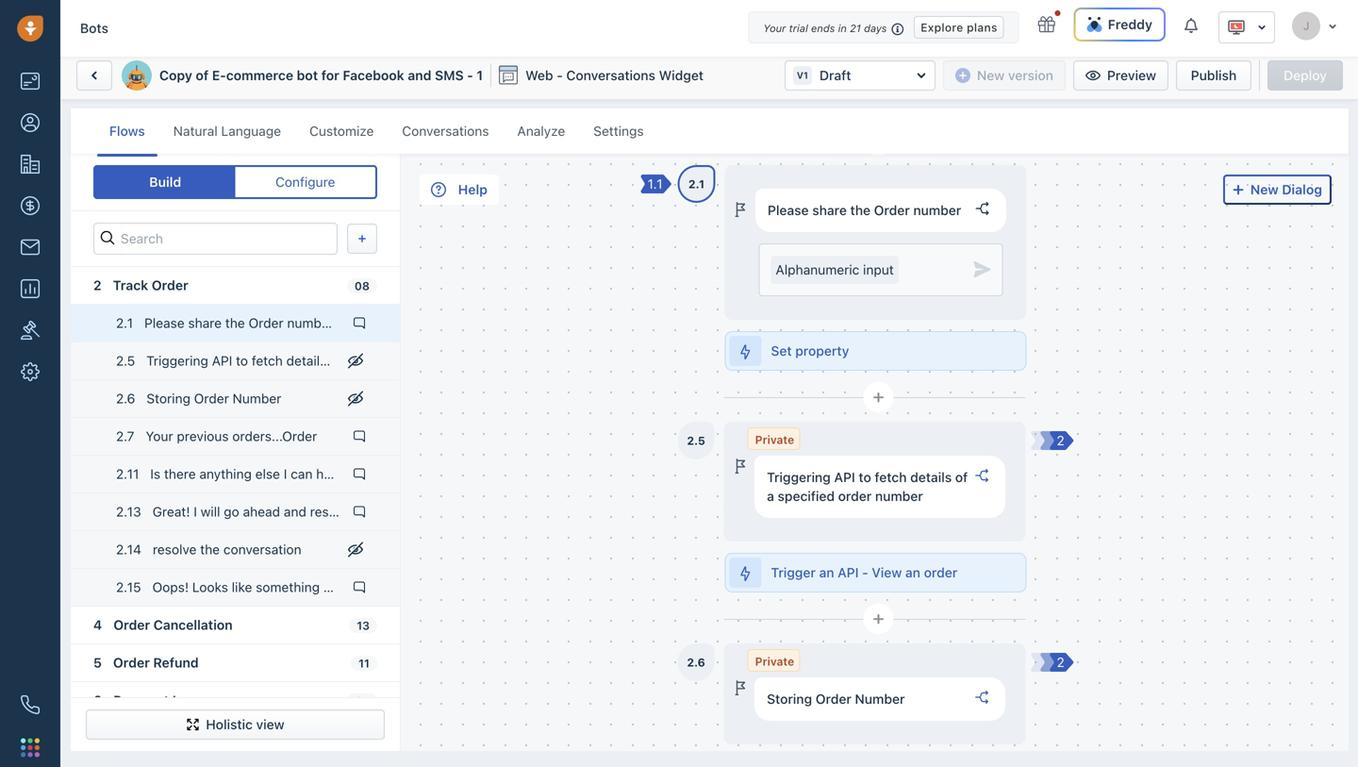 Task type: vqa. For each thing, say whether or not it's contained in the screenshot.
Explore
yes



Task type: locate. For each thing, give the bounding box(es) containing it.
trial
[[790, 22, 809, 34]]

phone image
[[21, 696, 40, 714]]

explore
[[921, 21, 964, 34]]

freddy
[[1109, 17, 1153, 32]]

freshworks switcher image
[[21, 738, 40, 757]]

ic_arrow_down image
[[1258, 21, 1267, 34], [1329, 21, 1338, 32]]

1 horizontal spatial ic_arrow_down image
[[1329, 21, 1338, 32]]

missing translation "unavailable" for locale "en-us" image
[[1228, 18, 1247, 37]]

explore plans button
[[915, 16, 1005, 39]]

plans
[[967, 21, 998, 34]]

days
[[865, 22, 887, 34]]

ends
[[812, 22, 836, 34]]

your
[[764, 22, 787, 34]]

0 horizontal spatial ic_arrow_down image
[[1258, 21, 1267, 34]]



Task type: describe. For each thing, give the bounding box(es) containing it.
phone element
[[11, 686, 49, 724]]

21
[[850, 22, 862, 34]]

properties image
[[21, 321, 40, 340]]

explore plans
[[921, 21, 998, 34]]

your trial ends in 21 days
[[764, 22, 887, 34]]

bots
[[80, 20, 108, 36]]

bell regular image
[[1185, 17, 1200, 34]]

freddy button
[[1075, 8, 1166, 42]]

ic_info_icon image
[[892, 21, 905, 37]]

in
[[839, 22, 847, 34]]



